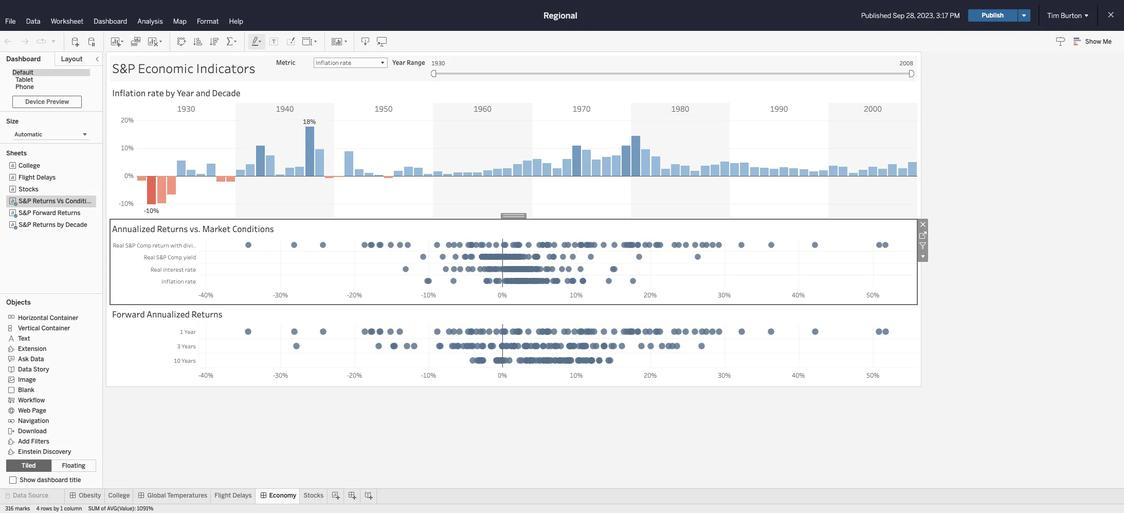 Task type: describe. For each thing, give the bounding box(es) containing it.
collapse image
[[94, 56, 100, 62]]

publish button
[[969, 9, 1018, 22]]

vs
[[57, 198, 64, 205]]

avg(value):
[[107, 506, 136, 512]]

forward annualized returns
[[112, 308, 223, 319]]

flight delays inside list box
[[19, 174, 56, 181]]

data guide image
[[1056, 36, 1067, 46]]

0 vertical spatial annualized
[[112, 223, 155, 234]]

horizontal
[[18, 314, 48, 322]]

clear sheet image
[[147, 36, 164, 47]]

1 vertical spatial stocks
[[304, 492, 324, 499]]

1960, Decade. Press Space to toggle selection. Press Escape to go back to the left margin. Use arrow keys to navigate headers text field
[[433, 103, 533, 114]]

4 rows by 1 column
[[36, 506, 82, 512]]

ask data option
[[6, 354, 89, 364]]

marks
[[15, 506, 30, 512]]

Real S&P Comp yield, Metric. Press Space to toggle selection. Press Escape to go back to the left margin. Use arrow keys to navigate headers text field
[[110, 251, 199, 263]]

navigation option
[[6, 415, 89, 426]]

horizontal container
[[18, 314, 78, 322]]

story
[[33, 366, 49, 373]]

map
[[173, 17, 187, 25]]

s&p for s&p economic indicators
[[112, 60, 135, 77]]

0 horizontal spatial dashboard
[[6, 55, 41, 63]]

burton
[[1061, 12, 1083, 19]]

analysis
[[138, 17, 163, 25]]

1 horizontal spatial dashboard
[[94, 17, 127, 25]]

1970, Decade. Press Space to toggle selection. Press Escape to go back to the left margin. Use arrow keys to navigate headers text field
[[533, 103, 631, 114]]

column
[[64, 506, 82, 512]]

totals image
[[226, 36, 238, 47]]

s&p returns vs conditions
[[19, 198, 97, 205]]

0 vertical spatial stocks
[[19, 186, 39, 193]]

size
[[6, 118, 19, 125]]

add
[[18, 438, 30, 445]]

text option
[[6, 333, 89, 343]]

Real S&P Comp return with dividend, Metric. Press Space to toggle selection. Press Escape to go back to the left margin. Use arrow keys to navigate headers text field
[[110, 239, 199, 251]]

1 vertical spatial flight
[[215, 492, 231, 499]]

s&p for s&p returns by decade
[[19, 221, 31, 228]]

s&p forward returns
[[19, 209, 80, 217]]

more options image
[[918, 251, 929, 262]]

objects list box
[[6, 309, 96, 456]]

tim
[[1048, 12, 1060, 19]]

2000, Decade. Press Space to toggle selection. Press Escape to go back to the left margin. Use arrow keys to navigate headers text field
[[829, 103, 918, 114]]

0 horizontal spatial flight
[[19, 174, 35, 181]]

0 vertical spatial year
[[393, 58, 406, 66]]

temperatures
[[167, 492, 208, 499]]

year range
[[393, 58, 425, 66]]

navigation
[[18, 417, 49, 424]]

automatic
[[14, 131, 42, 138]]

file
[[5, 17, 16, 25]]

device preview
[[25, 98, 69, 105]]

s&p returns by decade
[[19, 221, 87, 228]]

1
[[60, 506, 63, 512]]

28,
[[907, 12, 916, 19]]

objects
[[6, 298, 31, 306]]

2023,
[[918, 12, 935, 19]]

3 Years, Metric. Press Space to toggle selection. Press Escape to go back to the left margin. Use arrow keys to navigate headers text field
[[110, 339, 199, 353]]

worksheet
[[51, 17, 84, 25]]

global temperatures
[[147, 492, 208, 499]]

data for data
[[26, 17, 40, 25]]

format workbook image
[[286, 36, 296, 47]]

returns for annualized returns vs. market conditions
[[157, 223, 188, 234]]

image
[[18, 376, 36, 383]]

annualized returns vs. market conditions
[[112, 223, 274, 234]]

forward inside s&p economic indicators application
[[112, 308, 145, 319]]

1930
[[432, 59, 445, 67]]

1 vertical spatial flight delays
[[215, 492, 252, 499]]

1091%
[[137, 506, 154, 512]]

by for decade
[[57, 221, 64, 228]]

highlight image
[[251, 36, 263, 47]]

download option
[[6, 426, 89, 436]]

me
[[1104, 38, 1113, 45]]

and
[[196, 87, 210, 98]]

format
[[197, 17, 219, 25]]

show/hide cards image
[[331, 36, 348, 47]]

phone
[[15, 83, 34, 91]]

text
[[18, 335, 30, 342]]

einstein discovery
[[18, 448, 71, 455]]

sorted descending by average of value within metric image
[[209, 36, 220, 47]]

data up data story
[[30, 355, 44, 363]]

forward inside list box
[[33, 209, 56, 217]]

indicators
[[196, 60, 256, 77]]

preview
[[46, 98, 69, 105]]

web page
[[18, 407, 46, 414]]

economic
[[138, 60, 193, 77]]

s&p economic indicators
[[112, 60, 256, 77]]

returns for s&p returns by decade
[[33, 221, 56, 228]]

container for vertical container
[[41, 325, 70, 332]]

filters
[[31, 438, 49, 445]]

0 horizontal spatial year
[[177, 87, 194, 98]]

global
[[147, 492, 166, 499]]

default
[[12, 69, 33, 76]]

conditions inside list box
[[65, 198, 97, 205]]

tiled
[[22, 462, 36, 469]]

1950, Decade. Press Space to toggle selection. Press Escape to go back to the left margin. Use arrow keys to navigate headers text field
[[334, 103, 433, 114]]

dashboard
[[37, 476, 68, 484]]

metric
[[276, 58, 296, 66]]

einstein discovery option
[[6, 446, 89, 456]]

rate
[[148, 87, 164, 98]]

sum of avg(value): 1091%
[[88, 506, 154, 512]]

1980, Decade. Press Space to toggle selection. Press Escape to go back to the left margin. Use arrow keys to navigate headers text field
[[631, 103, 730, 114]]

remove from dashboard image
[[918, 219, 929, 230]]

einstein
[[18, 448, 41, 455]]

sum
[[88, 506, 100, 512]]

vertical container
[[18, 325, 70, 332]]

1 vertical spatial delays
[[233, 492, 252, 499]]

pm
[[950, 12, 961, 19]]

published sep 28, 2023, 3:17 pm
[[862, 12, 961, 19]]

3:17
[[937, 12, 949, 19]]

publish
[[983, 12, 1004, 19]]

0 horizontal spatial college
[[19, 162, 40, 169]]

published
[[862, 12, 892, 19]]

show mark labels image
[[269, 36, 279, 47]]

by for 1
[[53, 506, 59, 512]]

316 marks
[[5, 506, 30, 512]]

new data source image
[[70, 36, 81, 47]]

download image
[[361, 36, 371, 47]]

range
[[407, 58, 425, 66]]

1 Year, Metric. Press Space to toggle selection. Press Escape to go back to the left margin. Use arrow keys to navigate headers text field
[[110, 324, 199, 339]]

device preview button
[[12, 96, 82, 108]]

workflow
[[18, 397, 45, 404]]

data source
[[13, 492, 48, 499]]

new worksheet image
[[110, 36, 125, 47]]



Task type: locate. For each thing, give the bounding box(es) containing it.
0 vertical spatial decade
[[212, 87, 241, 98]]

show dashboard title
[[20, 476, 81, 484]]

inflation rate by year and decade
[[112, 87, 241, 98]]

decade inside s&p economic indicators application
[[212, 87, 241, 98]]

0 vertical spatial marks. press enter to open the view data window.. use arrow keys to navigate data visualization elements. image
[[137, 114, 918, 217]]

s&p up s&p forward returns
[[19, 198, 31, 205]]

floating
[[62, 462, 85, 469]]

blank
[[18, 386, 34, 394]]

redo image
[[20, 36, 30, 47]]

data for data story
[[18, 366, 32, 373]]

conditions right market
[[232, 223, 274, 234]]

add filters
[[18, 438, 49, 445]]

tim burton
[[1048, 12, 1083, 19]]

sorted ascending by average of value within metric image
[[193, 36, 203, 47]]

2008
[[900, 59, 914, 67]]

0 horizontal spatial replay animation image
[[36, 36, 46, 47]]

marks. press enter to open the view data window.. use arrow keys to navigate data visualization elements. image
[[137, 114, 918, 217], [199, 239, 918, 288], [199, 324, 918, 368]]

by right rate
[[166, 87, 175, 98]]

image option
[[6, 374, 89, 384]]

1 horizontal spatial forward
[[112, 308, 145, 319]]

by down s&p forward returns
[[57, 221, 64, 228]]

extension option
[[6, 343, 89, 354]]

regional
[[544, 11, 578, 20]]

vertical
[[18, 325, 40, 332]]

forward up 1 year, metric. press space to toggle selection. press escape to go back to the left margin. use arrow keys to navigate headers 'text field'
[[112, 308, 145, 319]]

2 vertical spatial marks. press enter to open the view data window.. use arrow keys to navigate data visualization elements. image
[[199, 324, 918, 368]]

data up "redo" icon
[[26, 17, 40, 25]]

Inflation rate, Metric. Press Space to toggle selection. Press Escape to go back to the left margin. Use arrow keys to navigate headers text field
[[110, 275, 199, 287]]

ask data
[[18, 355, 44, 363]]

1 vertical spatial annualized
[[147, 308, 190, 319]]

show me button
[[1070, 33, 1122, 49]]

by for year
[[166, 87, 175, 98]]

s&p
[[112, 60, 135, 77], [19, 198, 31, 205], [19, 209, 31, 217], [19, 221, 31, 228]]

dashboard
[[94, 17, 127, 25], [6, 55, 41, 63]]

add filters option
[[6, 436, 89, 446]]

returns for s&p returns vs conditions
[[33, 198, 56, 205]]

container up vertical container option
[[50, 314, 78, 322]]

1 vertical spatial conditions
[[232, 223, 274, 234]]

0 horizontal spatial flight delays
[[19, 174, 56, 181]]

dashboard up 'new worksheet' icon
[[94, 17, 127, 25]]

1940, Decade. Press Space to toggle selection. Press Escape to go back to the left margin. Use arrow keys to navigate headers text field
[[236, 103, 334, 114]]

college down sheets
[[19, 162, 40, 169]]

replay animation image right "redo" icon
[[36, 36, 46, 47]]

tablet
[[15, 76, 33, 83]]

vertical container option
[[6, 323, 89, 333]]

container for horizontal container
[[50, 314, 78, 322]]

0 horizontal spatial show
[[20, 476, 36, 484]]

0 vertical spatial college
[[19, 162, 40, 169]]

pause auto updates image
[[87, 36, 97, 47]]

fit image
[[302, 36, 319, 47]]

replay animation image left new data source icon
[[50, 38, 57, 44]]

1 horizontal spatial college
[[108, 492, 130, 499]]

market
[[202, 223, 231, 234]]

ask
[[18, 355, 29, 363]]

1 horizontal spatial decade
[[212, 87, 241, 98]]

year
[[393, 58, 406, 66], [177, 87, 194, 98]]

annualized up real s&p comp return with dividend, metric. press space to toggle selection. press escape to go back to the left margin. use arrow keys to navigate headers text field
[[112, 223, 155, 234]]

0 horizontal spatial forward
[[33, 209, 56, 217]]

Real interest rate, Metric. Press Space to toggle selection. Press Escape to go back to the left margin. Use arrow keys to navigate headers text field
[[110, 263, 199, 275]]

1 horizontal spatial year
[[393, 58, 406, 66]]

togglestate option group
[[6, 460, 96, 472]]

of
[[101, 506, 106, 512]]

marks. press enter to open the view data window.. use arrow keys to navigate data visualization elements. image for forward annualized returns
[[199, 324, 918, 368]]

by left 1
[[53, 506, 59, 512]]

show me
[[1086, 38, 1113, 45]]

delays
[[36, 174, 56, 181], [233, 492, 252, 499]]

discovery
[[43, 448, 71, 455]]

extension
[[18, 345, 47, 352]]

0 vertical spatial dashboard
[[94, 17, 127, 25]]

delays left economy
[[233, 492, 252, 499]]

title
[[69, 476, 81, 484]]

forward up s&p returns by decade
[[33, 209, 56, 217]]

by
[[166, 87, 175, 98], [57, 221, 64, 228], [53, 506, 59, 512]]

1 vertical spatial dashboard
[[6, 55, 41, 63]]

replay animation image
[[36, 36, 46, 47], [50, 38, 57, 44]]

1 horizontal spatial flight delays
[[215, 492, 252, 499]]

forward
[[33, 209, 56, 217], [112, 308, 145, 319]]

0 horizontal spatial delays
[[36, 174, 56, 181]]

by inside s&p economic indicators application
[[166, 87, 175, 98]]

1 horizontal spatial flight
[[215, 492, 231, 499]]

data for data source
[[13, 492, 27, 499]]

0 horizontal spatial decade
[[66, 221, 87, 228]]

conditions right vs
[[65, 198, 97, 205]]

data up 316 marks
[[13, 492, 27, 499]]

blank option
[[6, 384, 89, 395]]

2 vertical spatial by
[[53, 506, 59, 512]]

0 vertical spatial delays
[[36, 174, 56, 181]]

sheets
[[6, 150, 27, 157]]

marks. press enter to open the view data window.. use arrow keys to navigate data visualization elements. image for annualized returns vs. market conditions
[[199, 239, 918, 288]]

horizontal container option
[[6, 312, 89, 323]]

inflation
[[112, 87, 146, 98]]

show inside button
[[1086, 38, 1102, 45]]

s&p down s&p forward returns
[[19, 221, 31, 228]]

source
[[28, 492, 48, 499]]

0 vertical spatial flight
[[19, 174, 35, 181]]

316
[[5, 506, 14, 512]]

1930, Decade. Press Space to toggle selection. Press Escape to go back to the left margin. Use arrow keys to navigate headers text field
[[137, 103, 236, 114]]

decade right and
[[212, 87, 241, 98]]

vs.
[[190, 223, 201, 234]]

1 horizontal spatial stocks
[[304, 492, 324, 499]]

sep
[[893, 12, 905, 19]]

flight down sheets
[[19, 174, 35, 181]]

0 vertical spatial forward
[[33, 209, 56, 217]]

default tablet phone
[[12, 69, 34, 91]]

0 horizontal spatial conditions
[[65, 198, 97, 205]]

stocks up the s&p returns vs conditions
[[19, 186, 39, 193]]

1 horizontal spatial conditions
[[232, 223, 274, 234]]

flight delays up the s&p returns vs conditions
[[19, 174, 56, 181]]

layout
[[61, 55, 83, 63]]

decade down s&p forward returns
[[66, 221, 87, 228]]

swap rows and columns image
[[176, 36, 187, 47]]

flight delays right temperatures
[[215, 492, 252, 499]]

open and edit this workbook in tableau desktop image
[[377, 36, 387, 47]]

data
[[26, 17, 40, 25], [30, 355, 44, 363], [18, 366, 32, 373], [13, 492, 27, 499]]

help
[[229, 17, 243, 25]]

container inside option
[[41, 325, 70, 332]]

data down ask
[[18, 366, 32, 373]]

0 vertical spatial conditions
[[65, 198, 97, 205]]

decade
[[212, 87, 241, 98], [66, 221, 87, 228]]

1 vertical spatial decade
[[66, 221, 87, 228]]

1 horizontal spatial show
[[1086, 38, 1102, 45]]

dashboard up default
[[6, 55, 41, 63]]

data story option
[[6, 364, 89, 374]]

stocks right economy
[[304, 492, 324, 499]]

delays up the s&p returns vs conditions
[[36, 174, 56, 181]]

1 vertical spatial college
[[108, 492, 130, 499]]

s&p up s&p returns by decade
[[19, 209, 31, 217]]

0 vertical spatial container
[[50, 314, 78, 322]]

rows
[[41, 506, 52, 512]]

college up sum of avg(value): 1091%
[[108, 492, 130, 499]]

10 Years, Metric. Press Space to toggle selection. Press Escape to go back to the left margin. Use arrow keys to navigate headers text field
[[110, 353, 199, 367]]

annualized up 1 year, metric. press space to toggle selection. press escape to go back to the left margin. use arrow keys to navigate headers 'text field'
[[147, 308, 190, 319]]

undo image
[[3, 36, 13, 47]]

flight
[[19, 174, 35, 181], [215, 492, 231, 499]]

1 vertical spatial by
[[57, 221, 64, 228]]

duplicate image
[[131, 36, 141, 47]]

year left range
[[393, 58, 406, 66]]

show left 'me'
[[1086, 38, 1102, 45]]

show down tiled
[[20, 476, 36, 484]]

0 horizontal spatial stocks
[[19, 186, 39, 193]]

1990, Decade. Press Space to toggle selection. Press Escape to go back to the left margin. Use arrow keys to navigate headers text field
[[730, 103, 829, 114]]

page
[[32, 407, 46, 414]]

1 horizontal spatial replay animation image
[[50, 38, 57, 44]]

returns
[[33, 198, 56, 205], [58, 209, 80, 217], [33, 221, 56, 228], [157, 223, 188, 234], [192, 308, 223, 319]]

flight right temperatures
[[215, 492, 231, 499]]

s&p up the inflation
[[112, 60, 135, 77]]

0 vertical spatial show
[[1086, 38, 1102, 45]]

1 vertical spatial container
[[41, 325, 70, 332]]

container
[[50, 314, 78, 322], [41, 325, 70, 332]]

1 vertical spatial marks. press enter to open the view data window.. use arrow keys to navigate data visualization elements. image
[[199, 239, 918, 288]]

1 vertical spatial show
[[20, 476, 36, 484]]

show for show me
[[1086, 38, 1102, 45]]

obesity
[[79, 492, 101, 499]]

use as filter image
[[918, 240, 929, 251]]

delays inside list box
[[36, 174, 56, 181]]

s&p for s&p forward returns
[[19, 209, 31, 217]]

year up 1930, decade. press space to toggle selection. press escape to go back to the left margin. use arrow keys to navigate headers text box
[[177, 87, 194, 98]]

1 vertical spatial year
[[177, 87, 194, 98]]

s&p economic indicators application
[[103, 51, 1124, 487]]

list box
[[6, 160, 97, 290]]

4
[[36, 506, 40, 512]]

data story
[[18, 366, 49, 373]]

web
[[18, 407, 31, 414]]

college
[[19, 162, 40, 169], [108, 492, 130, 499]]

download
[[18, 428, 47, 435]]

conditions inside s&p economic indicators application
[[232, 223, 274, 234]]

container down horizontal container
[[41, 325, 70, 332]]

flight delays
[[19, 174, 56, 181], [215, 492, 252, 499]]

stocks
[[19, 186, 39, 193], [304, 492, 324, 499]]

1 horizontal spatial delays
[[233, 492, 252, 499]]

workflow option
[[6, 395, 89, 405]]

0 vertical spatial flight delays
[[19, 174, 56, 181]]

web page option
[[6, 405, 89, 415]]

s&p for s&p returns vs conditions
[[19, 198, 31, 205]]

device
[[25, 98, 45, 105]]

s&p inside application
[[112, 60, 135, 77]]

0 vertical spatial by
[[166, 87, 175, 98]]

show for show dashboard title
[[20, 476, 36, 484]]

1 vertical spatial forward
[[112, 308, 145, 319]]

list box containing college
[[6, 160, 97, 290]]

go to sheet image
[[918, 230, 929, 240]]

economy
[[269, 492, 297, 499]]

container inside option
[[50, 314, 78, 322]]



Task type: vqa. For each thing, say whether or not it's contained in the screenshot.
Favorites to the left
no



